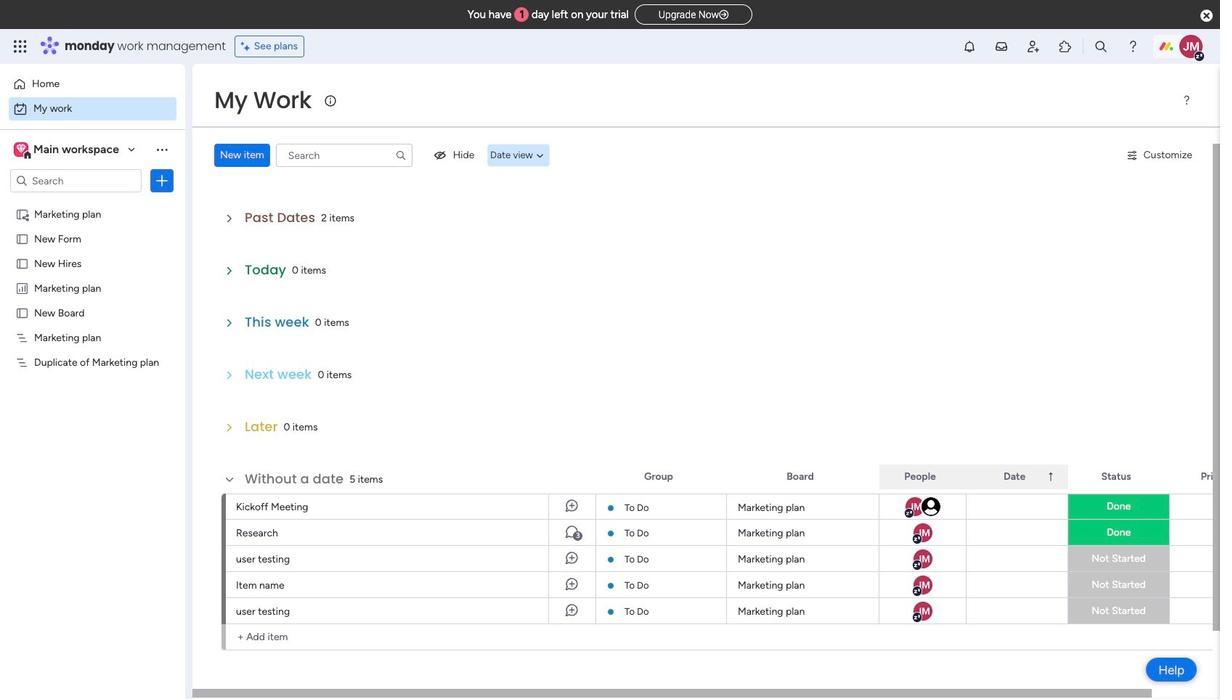 Task type: locate. For each thing, give the bounding box(es) containing it.
2 workspace image from the left
[[16, 142, 26, 158]]

public board image down public dashboard image
[[15, 306, 29, 320]]

search image
[[395, 150, 407, 161]]

search everything image
[[1094, 39, 1109, 54]]

1 vertical spatial jeremy miller image
[[912, 548, 934, 570]]

None search field
[[276, 144, 413, 167]]

see plans image
[[241, 39, 254, 54]]

1 vertical spatial jeremy miller image
[[912, 574, 934, 596]]

public board image
[[15, 257, 29, 270]]

0 vertical spatial option
[[9, 73, 177, 96]]

public board image down shareable board image
[[15, 232, 29, 246]]

dapulse close image
[[1201, 9, 1214, 23]]

jeremy miller image
[[1180, 35, 1203, 58], [912, 574, 934, 596]]

workspace options image
[[155, 142, 169, 157]]

column header
[[967, 465, 1069, 490]]

help image
[[1126, 39, 1141, 54]]

dapulse rightstroke image
[[719, 9, 729, 20]]

jeremy miller image
[[912, 522, 934, 544], [912, 548, 934, 570], [912, 601, 934, 622]]

0 vertical spatial public board image
[[15, 232, 29, 246]]

monday marketplace image
[[1059, 39, 1073, 54]]

0 vertical spatial jeremy miller image
[[1180, 35, 1203, 58]]

option
[[9, 73, 177, 96], [9, 97, 177, 121], [0, 201, 185, 204]]

1 vertical spatial public board image
[[15, 306, 29, 320]]

0 horizontal spatial jeremy miller image
[[912, 574, 934, 596]]

2 jeremy miller image from the top
[[912, 548, 934, 570]]

2 vertical spatial jeremy miller image
[[912, 601, 934, 622]]

0 vertical spatial jeremy miller image
[[912, 522, 934, 544]]

list box
[[0, 199, 185, 571]]

public board image
[[15, 232, 29, 246], [15, 306, 29, 320]]

shareable board image
[[15, 207, 29, 221]]

workspace image
[[14, 142, 28, 158], [16, 142, 26, 158]]

3 jeremy miller image from the top
[[912, 601, 934, 622]]



Task type: describe. For each thing, give the bounding box(es) containing it.
1 vertical spatial option
[[9, 97, 177, 121]]

options image
[[155, 174, 169, 188]]

2 vertical spatial option
[[0, 201, 185, 204]]

1 public board image from the top
[[15, 232, 29, 246]]

Search in workspace field
[[31, 173, 121, 189]]

update feed image
[[995, 39, 1009, 54]]

menu image
[[1182, 94, 1193, 106]]

1 horizontal spatial jeremy miller image
[[1180, 35, 1203, 58]]

1 jeremy miller image from the top
[[912, 522, 934, 544]]

Filter dashboard by text search field
[[276, 144, 413, 167]]

workspace selection element
[[14, 141, 121, 160]]

select product image
[[13, 39, 28, 54]]

sort image
[[1046, 472, 1057, 483]]

invite members image
[[1027, 39, 1041, 54]]

public dashboard image
[[15, 281, 29, 295]]

1 workspace image from the left
[[14, 142, 28, 158]]

notifications image
[[963, 39, 977, 54]]

2 public board image from the top
[[15, 306, 29, 320]]



Task type: vqa. For each thing, say whether or not it's contained in the screenshot.
Sort icon
yes



